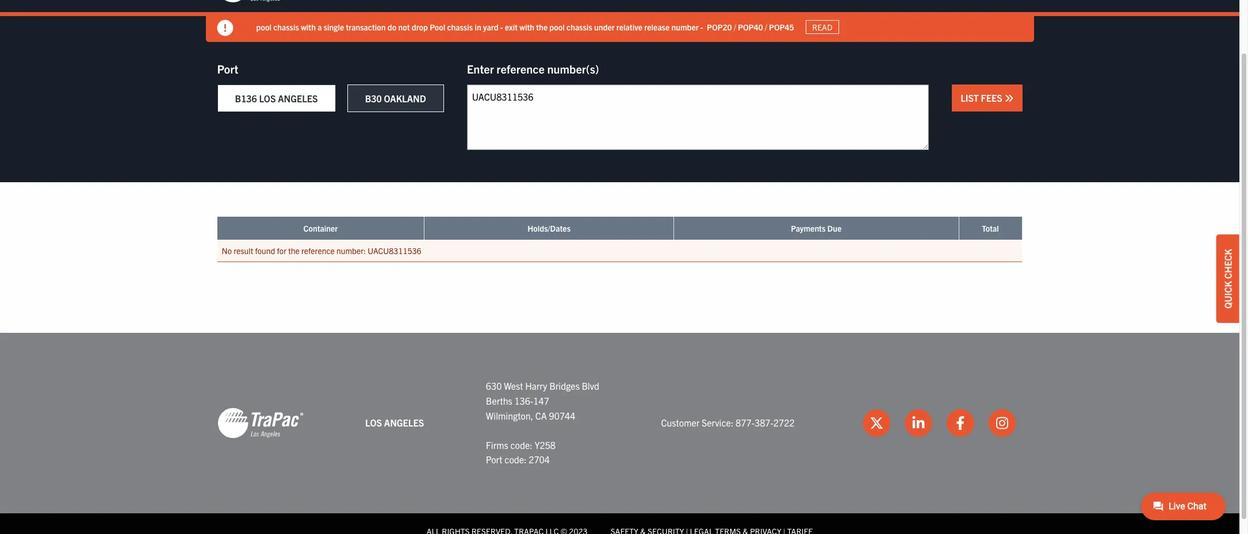 Task type: locate. For each thing, give the bounding box(es) containing it.
0 vertical spatial los angeles image
[[217, 0, 303, 3]]

1 horizontal spatial angeles
[[384, 417, 424, 429]]

uacu8311536
[[368, 246, 421, 256]]

with left a
[[301, 22, 316, 32]]

pool
[[256, 22, 271, 32], [549, 22, 565, 32]]

pool left a
[[256, 22, 271, 32]]

1 / from the left
[[734, 22, 736, 32]]

with
[[301, 22, 316, 32], [520, 22, 534, 32]]

total
[[982, 223, 999, 234]]

1 los angeles image from the top
[[217, 0, 303, 3]]

0 horizontal spatial -
[[500, 22, 503, 32]]

387-
[[755, 417, 774, 429]]

b30 oakland
[[365, 93, 426, 104]]

1 vertical spatial los angeles image
[[217, 407, 303, 440]]

chassis
[[273, 22, 299, 32], [447, 22, 473, 32], [567, 22, 592, 32]]

payments
[[791, 223, 826, 234]]

1 horizontal spatial chassis
[[447, 22, 473, 32]]

chassis left in
[[447, 22, 473, 32]]

chassis left under
[[567, 22, 592, 32]]

no
[[222, 246, 232, 256]]

0 vertical spatial port
[[217, 62, 238, 76]]

2 pool from the left
[[549, 22, 565, 32]]

number:
[[336, 246, 366, 256]]

1 horizontal spatial the
[[536, 22, 548, 32]]

0 vertical spatial code:
[[510, 439, 532, 451]]

chassis left a
[[273, 22, 299, 32]]

ca
[[535, 410, 547, 421]]

port inside firms code:  y258 port code:  2704
[[486, 454, 502, 466]]

los
[[259, 93, 276, 104], [365, 417, 382, 429]]

b136 los angeles
[[235, 93, 318, 104]]

reference
[[497, 62, 545, 76], [301, 246, 335, 256]]

footer
[[0, 333, 1239, 534]]

los angeles
[[365, 417, 424, 429]]

customer service: 877-387-2722
[[661, 417, 795, 429]]

relative
[[616, 22, 643, 32]]

with right "exit"
[[520, 22, 534, 32]]

3 chassis from the left
[[567, 22, 592, 32]]

- left "exit"
[[500, 22, 503, 32]]

Enter reference number(s) text field
[[467, 85, 929, 150]]

port up b136
[[217, 62, 238, 76]]

0 horizontal spatial /
[[734, 22, 736, 32]]

1 horizontal spatial -
[[700, 22, 703, 32]]

0 vertical spatial angeles
[[278, 93, 318, 104]]

1 horizontal spatial with
[[520, 22, 534, 32]]

port down firms
[[486, 454, 502, 466]]

0 horizontal spatial pool
[[256, 22, 271, 32]]

- right number
[[700, 22, 703, 32]]

container
[[303, 223, 338, 234]]

2704
[[529, 454, 550, 466]]

/ left pop45
[[765, 22, 767, 32]]

pop45
[[769, 22, 794, 32]]

147
[[533, 395, 549, 407]]

0 horizontal spatial reference
[[301, 246, 335, 256]]

0 horizontal spatial with
[[301, 22, 316, 32]]

630 west harry bridges blvd berths 136-147 wilmington, ca 90744
[[486, 380, 599, 421]]

1 horizontal spatial pool
[[549, 22, 565, 32]]

solid image
[[217, 20, 233, 36], [1005, 94, 1014, 103]]

banner containing pool chassis with a single transaction  do not drop pool chassis in yard -  exit with the pool chassis under relative release number -  pop20 / pop40 / pop45
[[0, 0, 1248, 42]]

customer
[[661, 417, 700, 429]]

1 vertical spatial port
[[486, 454, 502, 466]]

the right "exit"
[[536, 22, 548, 32]]

enter reference number(s)
[[467, 62, 599, 76]]

0 horizontal spatial the
[[288, 246, 300, 256]]

1 vertical spatial angeles
[[384, 417, 424, 429]]

fees
[[981, 92, 1002, 104]]

1 horizontal spatial /
[[765, 22, 767, 32]]

the
[[536, 22, 548, 32], [288, 246, 300, 256]]

single
[[324, 22, 344, 32]]

firms code:  y258 port code:  2704
[[486, 439, 556, 466]]

harry
[[525, 380, 547, 392]]

angeles
[[278, 93, 318, 104], [384, 417, 424, 429]]

wilmington,
[[486, 410, 533, 421]]

1 horizontal spatial port
[[486, 454, 502, 466]]

136-
[[514, 395, 533, 407]]

code:
[[510, 439, 532, 451], [505, 454, 527, 466]]

/ left 'pop40'
[[734, 22, 736, 32]]

port
[[217, 62, 238, 76], [486, 454, 502, 466]]

0 vertical spatial the
[[536, 22, 548, 32]]

1 horizontal spatial solid image
[[1005, 94, 1014, 103]]

0 vertical spatial reference
[[497, 62, 545, 76]]

los angeles image
[[217, 0, 303, 3], [217, 407, 303, 440]]

due
[[827, 223, 842, 234]]

pool up number(s)
[[549, 22, 565, 32]]

0 vertical spatial los
[[259, 93, 276, 104]]

reference right enter
[[497, 62, 545, 76]]

1 vertical spatial los
[[365, 417, 382, 429]]

los angeles image inside banner
[[217, 0, 303, 3]]

reference down the "container"
[[301, 246, 335, 256]]

quick
[[1222, 281, 1234, 308]]

service:
[[702, 417, 734, 429]]

transaction
[[346, 22, 386, 32]]

oakland
[[384, 93, 426, 104]]

1 with from the left
[[301, 22, 316, 32]]

1 horizontal spatial los
[[365, 417, 382, 429]]

2 - from the left
[[700, 22, 703, 32]]

1 chassis from the left
[[273, 22, 299, 32]]

2 los angeles image from the top
[[217, 407, 303, 440]]

a
[[318, 22, 322, 32]]

number(s)
[[547, 62, 599, 76]]

/
[[734, 22, 736, 32], [765, 22, 767, 32]]

code: up '2704'
[[510, 439, 532, 451]]

630
[[486, 380, 502, 392]]

west
[[504, 380, 523, 392]]

0 horizontal spatial port
[[217, 62, 238, 76]]

1 vertical spatial solid image
[[1005, 94, 1014, 103]]

pool chassis with a single transaction  do not drop pool chassis in yard -  exit with the pool chassis under relative release number -  pop20 / pop40 / pop45
[[256, 22, 794, 32]]

list fees
[[961, 92, 1005, 104]]

los inside footer
[[365, 417, 382, 429]]

2 horizontal spatial chassis
[[567, 22, 592, 32]]

quick check link
[[1216, 234, 1239, 323]]

check
[[1222, 249, 1234, 279]]

enter
[[467, 62, 494, 76]]

1 - from the left
[[500, 22, 503, 32]]

0 horizontal spatial chassis
[[273, 22, 299, 32]]

-
[[500, 22, 503, 32], [700, 22, 703, 32]]

quick check
[[1222, 249, 1234, 308]]

code: down firms
[[505, 454, 527, 466]]

firms
[[486, 439, 508, 451]]

0 vertical spatial solid image
[[217, 20, 233, 36]]

bridges
[[549, 380, 580, 392]]

banner
[[0, 0, 1248, 42]]

the right for
[[288, 246, 300, 256]]

0 horizontal spatial los
[[259, 93, 276, 104]]

877-
[[736, 417, 755, 429]]

0 horizontal spatial solid image
[[217, 20, 233, 36]]



Task type: vqa. For each thing, say whether or not it's contained in the screenshot.
Select
no



Task type: describe. For each thing, give the bounding box(es) containing it.
angeles inside footer
[[384, 417, 424, 429]]

the inside banner
[[536, 22, 548, 32]]

number
[[671, 22, 699, 32]]

b30
[[365, 93, 382, 104]]

drop
[[412, 22, 428, 32]]

berths
[[486, 395, 512, 407]]

1 vertical spatial code:
[[505, 454, 527, 466]]

y258
[[535, 439, 556, 451]]

release
[[644, 22, 670, 32]]

90744
[[549, 410, 575, 421]]

b136
[[235, 93, 257, 104]]

list fees button
[[952, 85, 1022, 112]]

2 / from the left
[[765, 22, 767, 32]]

pop20
[[707, 22, 732, 32]]

yard
[[483, 22, 498, 32]]

exit
[[505, 22, 518, 32]]

footer containing 630 west harry bridges blvd
[[0, 333, 1239, 534]]

0 horizontal spatial angeles
[[278, 93, 318, 104]]

blvd
[[582, 380, 599, 392]]

pool
[[430, 22, 445, 32]]

not
[[398, 22, 410, 32]]

1 vertical spatial the
[[288, 246, 300, 256]]

2 chassis from the left
[[447, 22, 473, 32]]

pop40
[[738, 22, 763, 32]]

read
[[812, 22, 833, 32]]

found
[[255, 246, 275, 256]]

solid image inside banner
[[217, 20, 233, 36]]

no result found for the reference number: uacu8311536
[[222, 246, 421, 256]]

los angeles image inside footer
[[217, 407, 303, 440]]

under
[[594, 22, 615, 32]]

1 pool from the left
[[256, 22, 271, 32]]

2722
[[774, 417, 795, 429]]

1 vertical spatial reference
[[301, 246, 335, 256]]

list
[[961, 92, 979, 104]]

2 with from the left
[[520, 22, 534, 32]]

read link
[[806, 20, 839, 34]]

in
[[475, 22, 481, 32]]

1 horizontal spatial reference
[[497, 62, 545, 76]]

for
[[277, 246, 286, 256]]

holds/dates
[[528, 223, 571, 234]]

do
[[388, 22, 396, 32]]

solid image inside list fees button
[[1005, 94, 1014, 103]]

result
[[234, 246, 253, 256]]

payments due
[[791, 223, 842, 234]]



